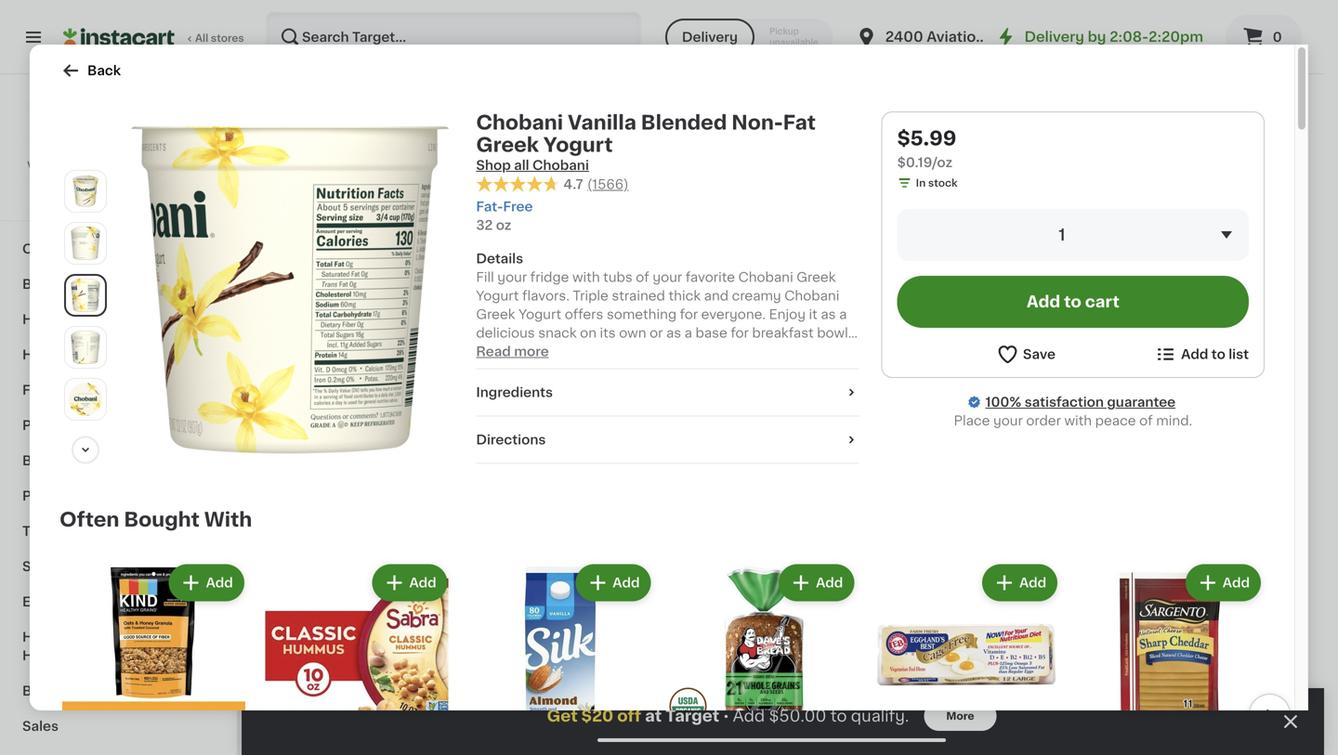 Task type: locate. For each thing, give the bounding box(es) containing it.
1 vertical spatial strawberry
[[961, 358, 1033, 371]]

0 vertical spatial 32
[[476, 219, 493, 232]]

breakfast link
[[11, 267, 226, 302]]

greek, down 'buy'
[[961, 340, 1004, 353]]

see eligible items button for banana
[[961, 410, 1116, 441]]

maid
[[1034, 540, 1066, 553], [1303, 540, 1335, 553], [678, 562, 720, 578]]

0 horizontal spatial 32
[[279, 375, 292, 385]]

fat inside chobani vanilla blended non-fat greek yogurt
[[369, 321, 390, 334]]

0 horizontal spatial low-
[[737, 321, 770, 334]]

low- inside chobani flip low-fat greek yogurt s'mores s'mores
[[1216, 321, 1249, 334]]

$ for chobani mixed berry on bottom vanilla low- fat greek yogurt
[[623, 279, 630, 289]]

2 vertical spatial goods
[[84, 560, 128, 573]]

berry
[[721, 302, 757, 315]]

2 $ from the left
[[623, 279, 630, 289]]

1 horizontal spatial guarantee
[[1107, 396, 1176, 409]]

3 99 from the left
[[646, 279, 660, 289]]

0 vertical spatial vanilla
[[568, 113, 636, 132]]

2 horizontal spatial honey
[[1256, 540, 1300, 553]]

100% up your
[[985, 396, 1021, 409]]

probiotic
[[842, 321, 901, 334]]

1 horizontal spatial all
[[1108, 719, 1123, 732]]

0
[[1273, 31, 1282, 44]]

0 vertical spatial view
[[27, 160, 52, 171]]

1 vertical spatial 32 oz
[[279, 375, 307, 385]]

32 oz for chobani yogurt, greek, nonfat, plain
[[449, 356, 477, 367]]

flip
[[1190, 321, 1213, 334]]

honey
[[987, 540, 1030, 553], [1256, 540, 1300, 553], [761, 542, 816, 558]]

0 vertical spatial satisfaction
[[78, 194, 141, 204]]

chobani yogurt drink, greek, low-fat, strawberry banana
[[961, 321, 1103, 371]]

100% satisfaction guarantee up place your order with peace of mind.
[[985, 396, 1176, 409]]

yogurt inside chobani flip low-fat greek yogurt s'mores s'mores
[[1174, 340, 1217, 353]]

1 $ from the left
[[282, 279, 289, 289]]

with
[[204, 510, 252, 530]]

0 vertical spatial non-
[[732, 113, 783, 132]]

0 vertical spatial blended
[[641, 113, 727, 132]]

1 99 from the left
[[304, 279, 318, 289]]

1 horizontal spatial strawberry
[[961, 358, 1033, 371]]

$ inside $ 1 79
[[1135, 279, 1142, 289]]

1 horizontal spatial view
[[1072, 719, 1105, 732]]

to left list
[[1211, 348, 1225, 361]]

0 horizontal spatial delivery
[[682, 31, 738, 44]]

1 vertical spatial 100%
[[985, 396, 1021, 409]]

see for see eligible i button
[[1272, 636, 1292, 646]]

0 horizontal spatial greek,
[[557, 302, 600, 315]]

5 for activia
[[801, 278, 814, 297]]

$ up chobani vanilla blended non-fat greek yogurt
[[282, 279, 289, 289]]

greek down bottom
[[644, 340, 683, 353]]

details button
[[476, 250, 859, 268]]

crackers
[[1042, 559, 1100, 572]]

0 horizontal spatial to
[[830, 709, 847, 724]]

5 $ from the left
[[1135, 279, 1142, 289]]

greek up shop
[[476, 135, 539, 155]]

chobani inside chobani mixed berry on bottom vanilla low- fat greek yogurt
[[620, 302, 675, 315]]

honey up the recipes on the right of page
[[761, 542, 816, 558]]

see eligible items for s'mores
[[1150, 419, 1268, 432]]

guarantee up of on the bottom right of the page
[[1107, 396, 1176, 409]]

view
[[27, 160, 52, 171], [1072, 719, 1105, 732]]

product group containing honey maid
[[1119, 495, 1338, 657]]

foods
[[87, 172, 129, 185]]

& inside home improvement & hardware
[[159, 631, 170, 644]]

1 vertical spatial 32
[[449, 356, 462, 367]]

vanilla inside chobani mixed berry on bottom vanilla low- fat greek yogurt
[[692, 321, 734, 334]]

toys
[[22, 525, 54, 538]]

yogurt inside chobani vanilla blended non-fat greek yogurt
[[279, 340, 322, 353]]

low- up list
[[1216, 321, 1249, 334]]

1 for chobani yogurt drink, greek, low-fat, strawberry banana
[[971, 278, 980, 297]]

$ inside $ 1 99
[[965, 279, 971, 289]]

honey for honey maid 
[[1256, 540, 1300, 553]]

eligible down the (27)
[[1025, 636, 1064, 646]]

goods up enlarge yogurt chobani vanilla blended non-fat greek yogurt angle_left (opens in a new tab) icon
[[50, 207, 95, 220]]

0 vertical spatial strawberry
[[838, 302, 909, 315]]

2 99 from the left
[[475, 279, 489, 289]]

(50+)
[[1126, 719, 1162, 732]]

honey inside honey maid
[[1256, 540, 1300, 553]]

low- down 'berry'
[[737, 321, 770, 334]]

0 horizontal spatial 5
[[289, 278, 302, 297]]

any
[[990, 305, 1009, 315]]

chobani mixed berry on bottom vanilla low- fat greek yogurt
[[620, 302, 770, 353]]

1 up 'buy'
[[971, 278, 980, 297]]

greek
[[476, 135, 539, 155], [393, 321, 432, 334], [644, 340, 683, 353], [1131, 340, 1171, 353]]

99 up chobani vanilla blended non-fat greek yogurt
[[304, 279, 318, 289]]

2 horizontal spatial 1
[[1142, 278, 1150, 297]]

1 for chobani flip low-fat greek yogurt s'mores s'mores
[[1142, 278, 1150, 297]]

4 99 from the left
[[816, 279, 830, 289]]

eligible inside button
[[1295, 636, 1333, 646]]

1 horizontal spatial 32 oz
[[449, 356, 477, 367]]

see eligible items button for s'mores
[[1131, 410, 1287, 441]]

honey maid graham crackers
[[987, 540, 1100, 572]]

maid inside delicious honey maid recipes nsored
[[678, 562, 720, 578]]

delivery for delivery
[[682, 31, 738, 44]]

pricing
[[55, 160, 92, 171]]

1 horizontal spatial maid
[[1034, 540, 1066, 553]]

1 horizontal spatial 100%
[[985, 396, 1021, 409]]

2 5 from the left
[[801, 278, 814, 297]]

3 $ from the left
[[794, 279, 801, 289]]

$ 5 99 for chobani
[[282, 278, 318, 297]]

1 vertical spatial 100% satisfaction guarantee
[[985, 396, 1176, 409]]

0 vertical spatial 32 oz
[[449, 356, 477, 367]]

directions button
[[476, 431, 859, 449]]

non- down service type "group"
[[732, 113, 783, 132]]

0 horizontal spatial s'mores
[[1131, 358, 1185, 371]]

honey inside honey maid graham crackers
[[987, 540, 1030, 553]]

1 horizontal spatial 32
[[449, 356, 462, 367]]

see eligible items down (318)
[[1150, 419, 1268, 432]]

0 horizontal spatial $ 5 99
[[282, 278, 318, 297]]

$ up 'buy'
[[965, 279, 971, 289]]

delivery inside button
[[682, 31, 738, 44]]

chobani inside chobani yogurt, greek, nonfat, plain
[[449, 302, 504, 315]]

instacart logo image
[[63, 26, 175, 48]]

1 up add to cart
[[1059, 227, 1065, 243]]

1 vertical spatial all
[[1108, 719, 1123, 732]]

$ 5 99 up activia
[[794, 278, 830, 297]]

1 horizontal spatial greek,
[[961, 340, 1004, 353]]

greek, right yogurt,
[[557, 302, 600, 315]]

more
[[514, 345, 549, 358]]

view inside view pricing policy. not affiliated with instacart.
[[27, 160, 52, 171]]

see eligible items button down (376)
[[961, 410, 1116, 441]]

5 up activia
[[801, 278, 814, 297]]

strawberry up probiotic in the top right of the page
[[838, 302, 909, 315]]

2 vertical spatial vanilla
[[692, 321, 734, 334]]

99 for chobani mixed berry on bottom vanilla low- fat greek yogurt
[[646, 279, 660, 289]]

see down 4.5 oz
[[1150, 419, 1175, 432]]

32
[[476, 219, 493, 232], [449, 356, 462, 367], [279, 375, 292, 385]]

1 vertical spatial greek,
[[961, 340, 1004, 353]]

(68)
[[518, 341, 539, 352]]

vanilla for chobani vanilla blended non-fat greek yogurt shop all chobani
[[568, 113, 636, 132]]

1 horizontal spatial 1
[[1059, 227, 1065, 243]]

•
[[723, 709, 729, 724]]

0 horizontal spatial maid
[[678, 562, 720, 578]]

chobani inside chobani yogurt drink, greek, low-fat, strawberry banana
[[961, 321, 1016, 334]]

(53)
[[859, 360, 880, 370]]

satisfaction
[[78, 194, 141, 204], [1025, 396, 1104, 409]]

5 up chobani vanilla blended non-fat greek yogurt
[[289, 278, 302, 297]]

strawberry up 7 fl oz at the bottom of page
[[961, 358, 1033, 371]]

see eligible items button down (318)
[[1131, 410, 1287, 441]]

non- up (1.57k) at top
[[337, 321, 370, 334]]

fat,
[[1039, 340, 1064, 353]]

satisfaction up place your order with peace of mind.
[[1025, 396, 1104, 409]]

maid inside honey maid graham crackers
[[1034, 540, 1066, 553]]

satisfaction inside "link"
[[1025, 396, 1104, 409]]

1 vertical spatial goods
[[78, 243, 123, 256]]

chobani for chobani mixed berry on bottom vanilla low- fat greek yogurt
[[620, 302, 675, 315]]

bakery
[[22, 101, 69, 114]]

items down list
[[1231, 419, 1268, 432]]

2 horizontal spatial maid
[[1303, 540, 1335, 553]]

add to list
[[1181, 348, 1249, 361]]

1 horizontal spatial breakfast
[[279, 716, 379, 735]]

oz right 14.4 on the right of the page
[[1011, 594, 1023, 605]]

to right $50.00 at the right of page
[[830, 709, 847, 724]]

99 inside $ 1 99
[[982, 279, 996, 289]]

1 horizontal spatial satisfaction
[[1025, 396, 1104, 409]]

32 oz for chobani vanilla blended non-fat greek yogurt
[[279, 375, 307, 385]]

party
[[22, 419, 59, 432]]

1 vertical spatial satisfaction
[[1025, 396, 1104, 409]]

$50.00
[[769, 709, 826, 724]]

maid inside honey maid
[[1303, 540, 1335, 553]]

2 vertical spatial to
[[830, 709, 847, 724]]

breakfast
[[22, 278, 87, 291], [279, 716, 379, 735]]

0 horizontal spatial with
[[76, 175, 99, 185]]

0 vertical spatial to
[[1064, 294, 1081, 310]]

0 horizontal spatial vanilla
[[337, 302, 379, 315]]

99 down details
[[475, 279, 489, 289]]

games
[[71, 525, 119, 538]]

party & gift supplies
[[22, 419, 163, 432]]

100% satisfaction guarantee
[[47, 194, 197, 204], [985, 396, 1176, 409]]

32 down nonfat,
[[449, 356, 462, 367]]

view up the prepared
[[27, 160, 52, 171]]

2 $ 5 99 from the left
[[794, 278, 830, 297]]

goods for dry
[[50, 207, 95, 220]]

1 horizontal spatial s'mores
[[1220, 340, 1273, 353]]

0 vertical spatial s'mores
[[1220, 340, 1273, 353]]

oz
[[496, 219, 511, 232], [465, 356, 477, 367], [294, 375, 307, 385], [979, 394, 991, 404], [1151, 394, 1163, 404], [1011, 594, 1023, 605]]

low-
[[737, 321, 770, 334], [1216, 321, 1249, 334], [1007, 340, 1039, 353]]

mind.
[[1156, 414, 1192, 427]]

32 oz
[[449, 356, 477, 367], [279, 375, 307, 385]]

guarantee down affiliated
[[143, 194, 197, 204]]

1 field
[[897, 209, 1249, 261]]

yogurt chobani vanilla blended non-fat greek yogurt angle_right image
[[126, 126, 454, 454]]

$ left '79'
[[1135, 279, 1142, 289]]

greek inside chobani flip low-fat greek yogurt s'mores s'mores
[[1131, 340, 1171, 353]]

oz right 4.5
[[1151, 394, 1163, 404]]

target logo image
[[101, 97, 136, 132]]

drinks
[[836, 340, 878, 353]]

1 horizontal spatial delivery
[[1024, 30, 1084, 44]]

goods down games
[[84, 560, 128, 573]]

eligible down (376)
[[1008, 419, 1057, 432]]

2 horizontal spatial to
[[1211, 348, 1225, 361]]

eligible left the i
[[1295, 636, 1333, 646]]

1 horizontal spatial low-
[[1007, 340, 1039, 353]]

4 $ from the left
[[965, 279, 971, 289]]

delicious honey maid recipes nsored
[[678, 542, 816, 595]]

0 horizontal spatial 100% satisfaction guarantee
[[47, 194, 197, 204]]

2400 aviation dr button
[[856, 11, 1006, 63]]

$ 4 99
[[623, 278, 660, 297]]

$ up activia
[[794, 279, 801, 289]]

1 horizontal spatial honey
[[987, 540, 1030, 553]]

1 vertical spatial view
[[1072, 719, 1105, 732]]

to inside button
[[1064, 294, 1081, 310]]

goods inside sporting goods link
[[84, 560, 128, 573]]

1 vertical spatial non-
[[337, 321, 370, 334]]

2 horizontal spatial 32
[[476, 219, 493, 232]]

honey up "graham"
[[987, 540, 1030, 553]]

chobani inside chobani flip low-fat greek yogurt s'mores s'mores
[[1131, 321, 1186, 334]]

5 for chobani
[[289, 278, 302, 297]]

100% satisfaction guarantee inside button
[[47, 194, 197, 204]]

low- inside chobani mixed berry on bottom vanilla low- fat greek yogurt
[[737, 321, 770, 334]]

99 right 4
[[646, 279, 660, 289]]

1 horizontal spatial vanilla
[[568, 113, 636, 132]]

4
[[630, 278, 644, 297]]

$ inside $ 4 99
[[623, 279, 630, 289]]

1 vertical spatial guarantee
[[1107, 396, 1176, 409]]

0 vertical spatial greek,
[[557, 302, 600, 315]]

enlarge yogurt chobani vanilla blended non-fat greek yogurt hero (opens in a new tab) image
[[69, 175, 102, 208]]

$ 5 99 up chobani vanilla blended non-fat greek yogurt
[[282, 278, 318, 297]]

1 5 from the left
[[289, 278, 302, 297]]

1 horizontal spatial 100% satisfaction guarantee
[[985, 396, 1176, 409]]

blended inside chobani vanilla blended non-fat greek yogurt shop all chobani
[[641, 113, 727, 132]]

0 horizontal spatial satisfaction
[[78, 194, 141, 204]]

see left the i
[[1272, 636, 1292, 646]]

all stores link
[[63, 11, 245, 63]]

0 horizontal spatial all
[[514, 159, 529, 172]]

maid for honey maid graham crackers
[[1034, 540, 1066, 553]]

chobani for chobani yogurt drink, greek, low-fat, strawberry banana
[[961, 321, 1016, 334]]

1 left '79'
[[1142, 278, 1150, 297]]

honey down 59
[[1256, 540, 1300, 553]]

1 horizontal spatial $ 5 99
[[794, 278, 830, 297]]

target
[[665, 709, 719, 724]]

maid for honey maid 
[[1303, 540, 1335, 553]]

vanilla inside chobani vanilla blended non-fat greek yogurt shop all chobani
[[568, 113, 636, 132]]

32 down fat-
[[476, 219, 493, 232]]

honeymaid image
[[678, 495, 712, 528]]

all right shop
[[514, 159, 529, 172]]

32 oz down chobani vanilla blended non-fat greek yogurt
[[279, 375, 307, 385]]

health care
[[22, 348, 102, 361]]

32 down chobani vanilla blended non-fat greek yogurt
[[279, 375, 292, 385]]

household
[[22, 313, 95, 326]]

2 horizontal spatial low-
[[1216, 321, 1249, 334]]

0 vertical spatial 100%
[[47, 194, 76, 204]]

10,
[[1012, 305, 1026, 315]]

to inside 'button'
[[1211, 348, 1225, 361]]

all left (50+)
[[1108, 719, 1123, 732]]

99 up 'any'
[[982, 279, 996, 289]]

vanilla
[[568, 113, 636, 132], [337, 302, 379, 315], [692, 321, 734, 334]]

nsored button
[[678, 580, 846, 597]]

product group
[[279, 112, 434, 387], [449, 112, 605, 369], [620, 112, 775, 387], [790, 112, 946, 404], [961, 112, 1116, 441], [1131, 112, 1287, 441], [849, 495, 1111, 657], [1119, 495, 1338, 657], [59, 561, 248, 755], [263, 561, 451, 755], [466, 561, 655, 755], [669, 561, 858, 755], [873, 561, 1061, 755], [1076, 561, 1265, 755]]

& right the improvement
[[159, 631, 170, 644]]

fat inside chobani flip low-fat greek yogurt s'mores s'mores
[[1249, 321, 1269, 334]]

1 horizontal spatial with
[[1064, 414, 1092, 427]]

1 vertical spatial breakfast
[[279, 716, 379, 735]]

100% satisfaction guarantee up pasta on the left
[[47, 194, 197, 204]]

0 horizontal spatial guarantee
[[143, 194, 197, 204]]

household link
[[11, 302, 226, 337]]

99 up activia
[[816, 279, 830, 289]]

read more button
[[476, 343, 549, 361]]

2:20pm
[[1148, 30, 1203, 44]]

chobani flip low-fat greek yogurt s'mores s'mores
[[1131, 321, 1273, 371]]

goods inside canned goods & soups link
[[78, 243, 123, 256]]

1 vertical spatial to
[[1211, 348, 1225, 361]]

see eligible items for banana
[[979, 419, 1098, 432]]

honeymaid recipes image
[[280, 468, 663, 684]]

items down the 100% satisfaction guarantee "link"
[[1060, 419, 1098, 432]]

greek left nonfat,
[[393, 321, 432, 334]]

details
[[476, 252, 523, 265]]

0 horizontal spatial view
[[27, 160, 52, 171]]

$ up on
[[623, 279, 630, 289]]

1 horizontal spatial non-
[[732, 113, 783, 132]]

enlarge yogurt chobani vanilla blended non-fat greek yogurt angle_back (opens in a new tab) image
[[69, 331, 102, 364]]

non- inside chobani vanilla blended non-fat greek yogurt shop all chobani
[[732, 113, 783, 132]]

chobani vanilla blended non-fat greek yogurt
[[279, 302, 432, 353]]

blended inside chobani vanilla blended non-fat greek yogurt
[[279, 321, 333, 334]]

by
[[1088, 30, 1106, 44]]

79
[[1152, 279, 1165, 289]]

1 horizontal spatial blended
[[641, 113, 727, 132]]

1 horizontal spatial 5
[[801, 278, 814, 297]]

(1.57k)
[[348, 360, 383, 370]]

32 oz down nonfat,
[[449, 356, 477, 367]]

vanilla up chobani
[[568, 113, 636, 132]]

with inside view pricing policy. not affiliated with instacart.
[[76, 175, 99, 185]]

& right toys
[[57, 525, 68, 538]]

chobani for chobani vanilla blended non-fat greek yogurt
[[279, 302, 334, 315]]

99 for buy any 10, save $2
[[982, 279, 996, 289]]

goods inside 'dry goods & pasta' link
[[50, 207, 95, 220]]

0 vertical spatial with
[[76, 175, 99, 185]]

vanilla up (1.57k) at top
[[337, 302, 379, 315]]

see eligible items down (376)
[[979, 419, 1098, 432]]

s'mores
[[1220, 340, 1273, 353], [1131, 358, 1185, 371]]

honey maid 
[[1256, 540, 1338, 591]]

guarantee inside "link"
[[1107, 396, 1176, 409]]

vanilla down mixed
[[692, 321, 734, 334]]

$ for chobani vanilla blended non-fat greek yogurt
[[282, 279, 289, 289]]

chobani inside chobani vanilla blended non-fat greek yogurt
[[279, 302, 334, 315]]

buy any 10, save $2
[[966, 305, 1068, 315]]

goods for canned
[[78, 243, 123, 256]]

oz down fat-
[[496, 219, 511, 232]]

2 horizontal spatial vanilla
[[692, 321, 734, 334]]

1 $ 5 99 from the left
[[282, 278, 318, 297]]

5 99 from the left
[[982, 279, 996, 289]]

prepared
[[22, 172, 84, 185]]

non- inside chobani vanilla blended non-fat greek yogurt
[[337, 321, 370, 334]]

0 vertical spatial all
[[514, 159, 529, 172]]

99 inside $ 4 99
[[646, 279, 660, 289]]

4.5 oz
[[1131, 394, 1163, 404]]

0 horizontal spatial strawberry
[[838, 302, 909, 315]]

0 vertical spatial 100% satisfaction guarantee
[[47, 194, 197, 204]]

0 horizontal spatial 100%
[[47, 194, 76, 204]]

$ 1 79
[[1135, 278, 1165, 297]]

& inside "link"
[[57, 525, 68, 538]]

free
[[503, 200, 533, 213]]

order
[[1026, 414, 1061, 427]]

strawberry inside chobani yogurt drink, greek, low-fat, strawberry banana
[[961, 358, 1033, 371]]

0 horizontal spatial blended
[[279, 321, 333, 334]]

vanilla inside chobani vanilla blended non-fat greek yogurt
[[337, 302, 379, 315]]

greek up 4.5 oz
[[1131, 340, 1171, 353]]

1 vertical spatial with
[[1064, 414, 1092, 427]]

canned
[[22, 243, 75, 256]]

0 horizontal spatial 1
[[971, 278, 980, 297]]

often bought with
[[59, 510, 252, 530]]

0 horizontal spatial honey
[[761, 542, 816, 558]]

satisfaction down foods at the top
[[78, 194, 141, 204]]

eligible down (318)
[[1179, 419, 1228, 432]]

0 vertical spatial goods
[[50, 207, 95, 220]]

product group containing 4
[[620, 112, 775, 387]]

greek,
[[557, 302, 600, 315], [961, 340, 1004, 353]]

books & magazines
[[22, 685, 154, 698]]

low- down 10,
[[1007, 340, 1039, 353]]

see down 14.4 oz at the right
[[1003, 636, 1023, 646]]

1 horizontal spatial to
[[1064, 294, 1081, 310]]

with down pricing
[[76, 175, 99, 185]]

see eligible items down the (27)
[[1003, 636, 1096, 646]]

0 horizontal spatial 32 oz
[[279, 375, 307, 385]]

home improvement & hardware
[[22, 631, 170, 663]]

dr
[[988, 30, 1006, 44]]

0 vertical spatial breakfast
[[22, 278, 87, 291]]

1 vertical spatial vanilla
[[337, 302, 379, 315]]

to up drink,
[[1064, 294, 1081, 310]]

view left (50+)
[[1072, 719, 1105, 732]]

2 vertical spatial 32
[[279, 375, 292, 385]]

view inside view all (50+) popup button
[[1072, 719, 1105, 732]]

oz down nonfat,
[[465, 356, 477, 367]]

1 vertical spatial blended
[[279, 321, 333, 334]]

with down the 100% satisfaction guarantee "link"
[[1064, 414, 1092, 427]]

see eligible i
[[1272, 636, 1338, 646]]

None search field
[[266, 11, 641, 63]]

0 horizontal spatial non-
[[337, 321, 370, 334]]

(1566)
[[587, 178, 629, 191]]

chobani inside chobani vanilla blended non-fat greek yogurt shop all chobani
[[476, 113, 563, 132]]

1 vertical spatial s'mores
[[1131, 358, 1185, 371]]

low- inside chobani yogurt drink, greek, low-fat, strawberry banana
[[1007, 340, 1039, 353]]

eligible
[[1008, 419, 1057, 432], [1179, 419, 1228, 432], [1025, 636, 1064, 646], [1295, 636, 1333, 646]]

goods down dry goods & pasta
[[78, 243, 123, 256]]

0 vertical spatial guarantee
[[143, 194, 197, 204]]

see down 7 fl oz at the bottom of page
[[979, 419, 1005, 432]]

100% down the prepared
[[47, 194, 76, 204]]



Task type: describe. For each thing, give the bounding box(es) containing it.
home improvement & hardware link
[[11, 620, 226, 674]]

frozen link
[[11, 55, 226, 90]]

dry
[[22, 207, 47, 220]]

honey for honey maid graham crackers
[[987, 540, 1030, 553]]

your
[[993, 414, 1023, 427]]

0 button
[[1226, 15, 1302, 59]]

delivery button
[[665, 19, 755, 56]]

plain
[[501, 321, 533, 334]]

supplies
[[105, 419, 163, 432]]

(1566) button
[[587, 175, 629, 194]]

$20
[[581, 709, 613, 724]]

see eligible items button down the (27)
[[987, 629, 1111, 653]]

chobani vanilla blended non-fat greek yogurt shop all chobani
[[476, 113, 816, 172]]

2400 aviation dr
[[885, 30, 1006, 44]]

chobani for chobani yogurt, greek, nonfat, plain
[[449, 302, 504, 315]]

graham
[[987, 559, 1038, 572]]

add to cart button
[[897, 276, 1249, 328]]

recipes
[[723, 562, 791, 578]]

items for chobani flip low-fat greek yogurt s'mores s'mores
[[1231, 419, 1268, 432]]

sales
[[22, 720, 59, 733]]

greek inside chobani vanilla blended non-fat greek yogurt
[[393, 321, 432, 334]]

soups
[[140, 243, 182, 256]]

more
[[946, 711, 974, 722]]

bottom
[[640, 321, 689, 334]]

canned goods & soups link
[[11, 231, 226, 267]]

$ 5 99 for activia
[[794, 278, 830, 297]]

toys & games
[[22, 525, 119, 538]]

baby link
[[11, 443, 226, 479]]

1 inside field
[[1059, 227, 1065, 243]]

& right books
[[67, 685, 78, 698]]

place
[[954, 414, 990, 427]]

32 for chobani yogurt, greek, nonfat, plain
[[449, 356, 462, 367]]

vanilla for chobani vanilla blended non-fat greek yogurt
[[337, 302, 379, 315]]

all
[[195, 33, 208, 43]]

fat inside chobani vanilla blended non-fat greek yogurt shop all chobani
[[783, 113, 816, 132]]

item carousel region
[[33, 554, 1291, 755]]

floral
[[22, 384, 59, 397]]

magazines
[[81, 685, 154, 698]]

chobani for chobani vanilla blended non-fat greek yogurt shop all chobani
[[476, 113, 563, 132]]

sales link
[[11, 709, 226, 744]]

pasta
[[112, 207, 149, 220]]

add inside button
[[1027, 294, 1060, 310]]

oz down chobani vanilla blended non-fat greek yogurt
[[294, 375, 307, 385]]

$ for buy any 10, save $2
[[965, 279, 971, 289]]

lowfat,
[[790, 321, 838, 334]]

not
[[132, 160, 151, 171]]

satisfaction inside button
[[78, 194, 141, 204]]

health
[[22, 348, 67, 361]]

fat inside chobani mixed berry on bottom vanilla low- fat greek yogurt
[[620, 340, 640, 353]]

all inside chobani vanilla blended non-fat greek yogurt shop all chobani
[[514, 159, 529, 172]]

item badge image
[[669, 688, 707, 725]]

32 inside "fat-free 32 oz"
[[476, 219, 493, 232]]

prepared foods
[[22, 172, 129, 185]]

delivery by 2:08-2:20pm
[[1024, 30, 1203, 44]]

save
[[1028, 305, 1053, 315]]

items down the (27)
[[1066, 636, 1096, 646]]

4.7 (1566)
[[563, 178, 629, 191]]

books
[[22, 685, 64, 698]]

fat-
[[476, 200, 503, 213]]

items for chobani yogurt drink, greek, low-fat, strawberry banana
[[1060, 419, 1098, 432]]

activia strawberry lowfat, probiotic yogurt drinks
[[790, 302, 909, 353]]

100% inside button
[[47, 194, 76, 204]]

qualify.
[[851, 709, 909, 724]]

$ for activia strawberry lowfat, probiotic yogurt drinks
[[794, 279, 801, 289]]

cart
[[1085, 294, 1119, 310]]

see for see eligible items button corresponding to s'mores
[[1150, 419, 1175, 432]]

on
[[620, 321, 636, 334]]

goods for sporting
[[84, 560, 128, 573]]

enlarge yogurt chobani vanilla blended non-fat greek yogurt angle_right (opens in a new tab) image
[[69, 279, 102, 312]]

of
[[1139, 414, 1153, 427]]

99 for chobani vanilla blended non-fat greek yogurt
[[304, 279, 318, 289]]

chobani for chobani flip low-fat greek yogurt s'mores s'mores
[[1131, 321, 1186, 334]]

yogurt inside chobani yogurt drink, greek, low-fat, strawberry banana
[[1019, 321, 1062, 334]]

yogurt inside chobani mixed berry on bottom vanilla low- fat greek yogurt
[[686, 340, 729, 353]]

non- for chobani vanilla blended non-fat greek yogurt shop all chobani
[[732, 113, 783, 132]]

gift
[[76, 419, 102, 432]]

delicious
[[678, 542, 757, 558]]

oz right fl
[[979, 394, 991, 404]]

to for list
[[1211, 348, 1225, 361]]

banana
[[1036, 358, 1085, 371]]

add to list button
[[1154, 343, 1249, 366]]

7
[[961, 394, 967, 404]]

view for view pricing policy. not affiliated with instacart.
[[27, 160, 52, 171]]

yogurt inside activia strawberry lowfat, probiotic yogurt drinks
[[790, 340, 833, 353]]

0 horizontal spatial breakfast
[[22, 278, 87, 291]]

place your order with peace of mind.
[[954, 414, 1192, 427]]

greek inside chobani vanilla blended non-fat greek yogurt shop all chobani
[[476, 135, 539, 155]]

deli
[[22, 137, 49, 150]]

instacart.
[[101, 175, 152, 185]]

sporting goods
[[22, 560, 128, 573]]

add inside treatment tracker modal dialog
[[733, 709, 765, 724]]

pets
[[22, 490, 52, 503]]

care
[[70, 348, 102, 361]]

drink,
[[1065, 321, 1103, 334]]

enlarge yogurt chobani vanilla blended non-fat greek yogurt angle_top (opens in a new tab) image
[[69, 383, 102, 416]]

more button
[[924, 702, 997, 731]]

guarantee inside button
[[143, 194, 197, 204]]

often
[[59, 510, 119, 530]]

& left soups
[[126, 243, 137, 256]]

greek, inside chobani yogurt drink, greek, low-fat, strawberry banana
[[961, 340, 1004, 353]]

greek inside chobani mixed berry on bottom vanilla low- fat greek yogurt
[[644, 340, 683, 353]]

100% satisfaction guarantee link
[[985, 393, 1176, 412]]

electronics link
[[11, 584, 226, 620]]

peace
[[1095, 414, 1136, 427]]

chobani
[[532, 159, 589, 172]]

non- for chobani vanilla blended non-fat greek yogurt
[[337, 321, 370, 334]]

32 for chobani vanilla blended non-fat greek yogurt
[[279, 375, 292, 385]]

to for cart
[[1064, 294, 1081, 310]]

service type group
[[665, 19, 833, 56]]

in stock
[[916, 178, 958, 188]]

all stores
[[195, 33, 244, 43]]

i
[[1335, 636, 1338, 646]]

get $20 off at target • add $50.00 to qualify.
[[547, 709, 909, 724]]

delivery for delivery by 2:08-2:20pm
[[1024, 30, 1084, 44]]

dry goods & pasta
[[22, 207, 149, 220]]

treatment tracker modal dialog
[[242, 689, 1324, 755]]

get
[[547, 709, 578, 724]]

deli link
[[11, 125, 226, 161]]

oz inside "fat-free 32 oz"
[[496, 219, 511, 232]]

toys & games link
[[11, 514, 226, 549]]

prepared foods link
[[11, 161, 226, 196]]

2:08-
[[1110, 30, 1148, 44]]

policy.
[[94, 160, 130, 171]]

mixed
[[678, 302, 718, 315]]

product group containing honey maid graham crackers
[[849, 495, 1111, 657]]

blended for chobani vanilla blended non-fat greek yogurt shop all chobani
[[641, 113, 727, 132]]

yogurt inside chobani vanilla blended non-fat greek yogurt shop all chobani
[[543, 135, 613, 155]]

99 for activia strawberry lowfat, probiotic yogurt drinks
[[816, 279, 830, 289]]

14.4 oz
[[987, 594, 1023, 605]]

4.5
[[1131, 394, 1148, 404]]

view for view all (50+)
[[1072, 719, 1105, 732]]

add inside 'button'
[[1181, 348, 1208, 361]]

$5.99 $0.19/oz
[[897, 129, 956, 169]]

baby
[[22, 454, 57, 467]]

100% inside "link"
[[985, 396, 1021, 409]]

to inside treatment tracker modal dialog
[[830, 709, 847, 724]]

fl
[[969, 394, 976, 404]]

enlarge yogurt chobani vanilla blended non-fat greek yogurt angle_left (opens in a new tab) image
[[69, 227, 102, 260]]

aviation
[[927, 30, 985, 44]]

see for see eligible items button for banana
[[979, 419, 1005, 432]]

greek, inside chobani yogurt, greek, nonfat, plain
[[557, 302, 600, 315]]

honey inside delicious honey maid recipes nsored
[[761, 542, 816, 558]]

blended for chobani vanilla blended non-fat greek yogurt
[[279, 321, 333, 334]]

see for see eligible items button below the (27)
[[1003, 636, 1023, 646]]

all inside popup button
[[1108, 719, 1123, 732]]

read
[[476, 345, 511, 358]]

& left gift
[[62, 419, 73, 432]]

& down 100% satisfaction guarantee button
[[98, 207, 109, 220]]

strawberry inside activia strawberry lowfat, probiotic yogurt drinks
[[838, 302, 909, 315]]



Task type: vqa. For each thing, say whether or not it's contained in the screenshot.
Fresh Vegetables
no



